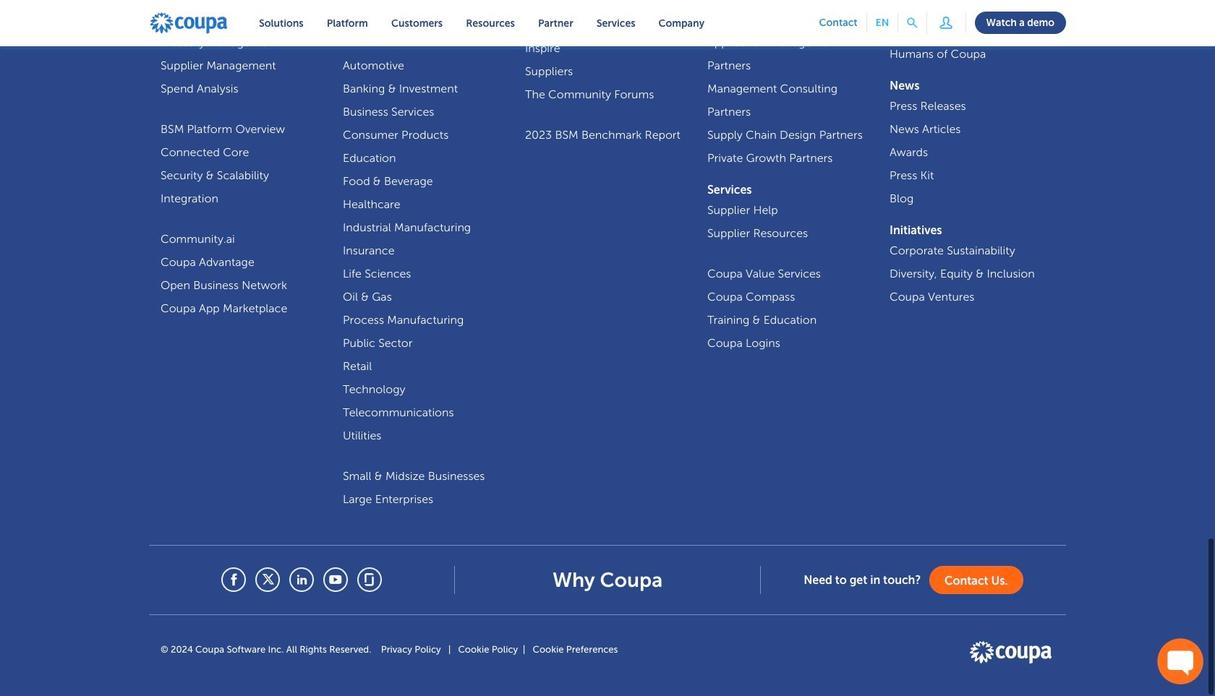 Task type: vqa. For each thing, say whether or not it's contained in the screenshot.
THE MAG GLASS icon
yes



Task type: locate. For each thing, give the bounding box(es) containing it.
platform_user_centric image
[[936, 12, 957, 33]]

mag glass image
[[908, 18, 918, 28]]

facebook image
[[223, 570, 245, 591]]

linkedin image
[[291, 570, 313, 591]]



Task type: describe. For each thing, give the bounding box(es) containing it.
twitter image
[[257, 570, 279, 591]]

youtube image
[[325, 570, 346, 591]]

glassdoor image
[[359, 570, 380, 591]]

home image
[[149, 12, 229, 35]]



